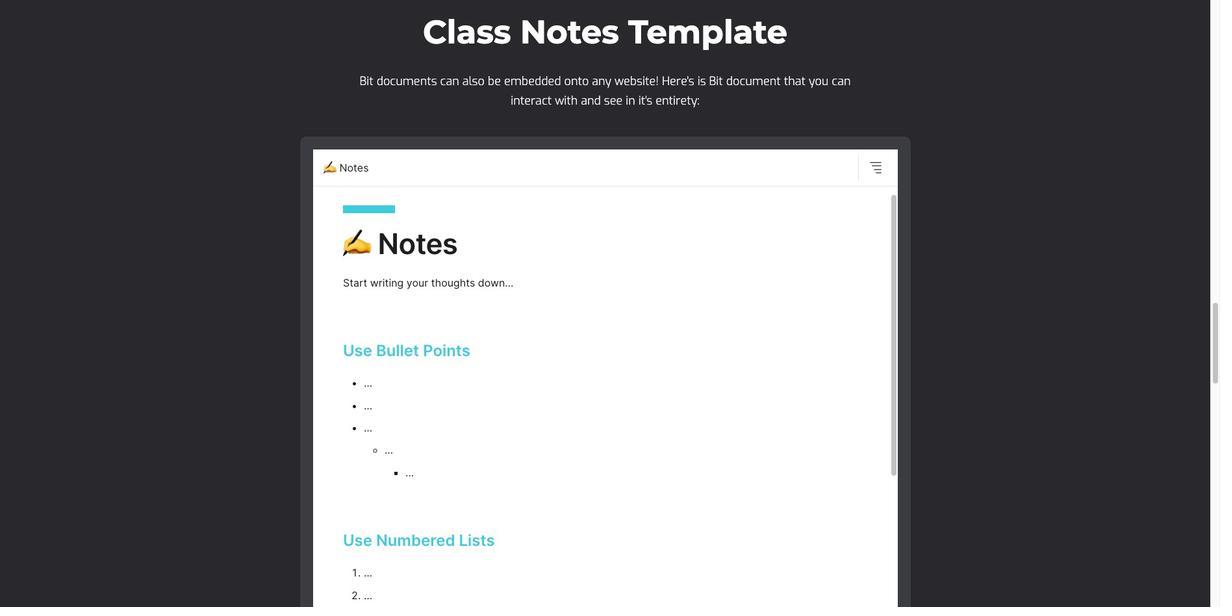 Task type: locate. For each thing, give the bounding box(es) containing it.
can right the you at the top
[[832, 74, 851, 89]]

bit
[[360, 74, 374, 89], [710, 74, 723, 89]]

and
[[581, 93, 601, 109]]

class notes template
[[423, 13, 788, 52]]

bit right is
[[710, 74, 723, 89]]

documents
[[377, 74, 437, 89]]

0 horizontal spatial bit
[[360, 74, 374, 89]]

is
[[698, 74, 706, 89]]

see
[[604, 93, 623, 109]]

be
[[488, 74, 501, 89]]

you
[[809, 74, 829, 89]]

can left also
[[440, 74, 459, 89]]

bit left documents
[[360, 74, 374, 89]]

1 horizontal spatial bit
[[710, 74, 723, 89]]

0 horizontal spatial can
[[440, 74, 459, 89]]

1 horizontal spatial can
[[832, 74, 851, 89]]

also
[[463, 74, 485, 89]]

interact
[[511, 93, 552, 109]]

1 bit from the left
[[360, 74, 374, 89]]

notes
[[521, 13, 619, 52]]

onto
[[565, 74, 589, 89]]

in
[[626, 93, 636, 109]]

can
[[440, 74, 459, 89], [832, 74, 851, 89]]

2 bit from the left
[[710, 74, 723, 89]]

website!
[[615, 74, 659, 89]]

that
[[784, 74, 806, 89]]



Task type: describe. For each thing, give the bounding box(es) containing it.
bit documents can also be embedded onto any website! here's is bit document that you can interact with and see in it's entirety:
[[360, 74, 851, 109]]

2 can from the left
[[832, 74, 851, 89]]

1 can from the left
[[440, 74, 459, 89]]

embedded
[[504, 74, 561, 89]]

it's
[[639, 93, 653, 109]]

with
[[555, 93, 578, 109]]

entirety:
[[656, 93, 700, 109]]

template
[[629, 13, 788, 52]]

document
[[727, 74, 781, 89]]

class
[[423, 13, 511, 52]]

here's
[[662, 74, 695, 89]]

any
[[592, 74, 612, 89]]



Task type: vqa. For each thing, say whether or not it's contained in the screenshot.
Product Use Cases
no



